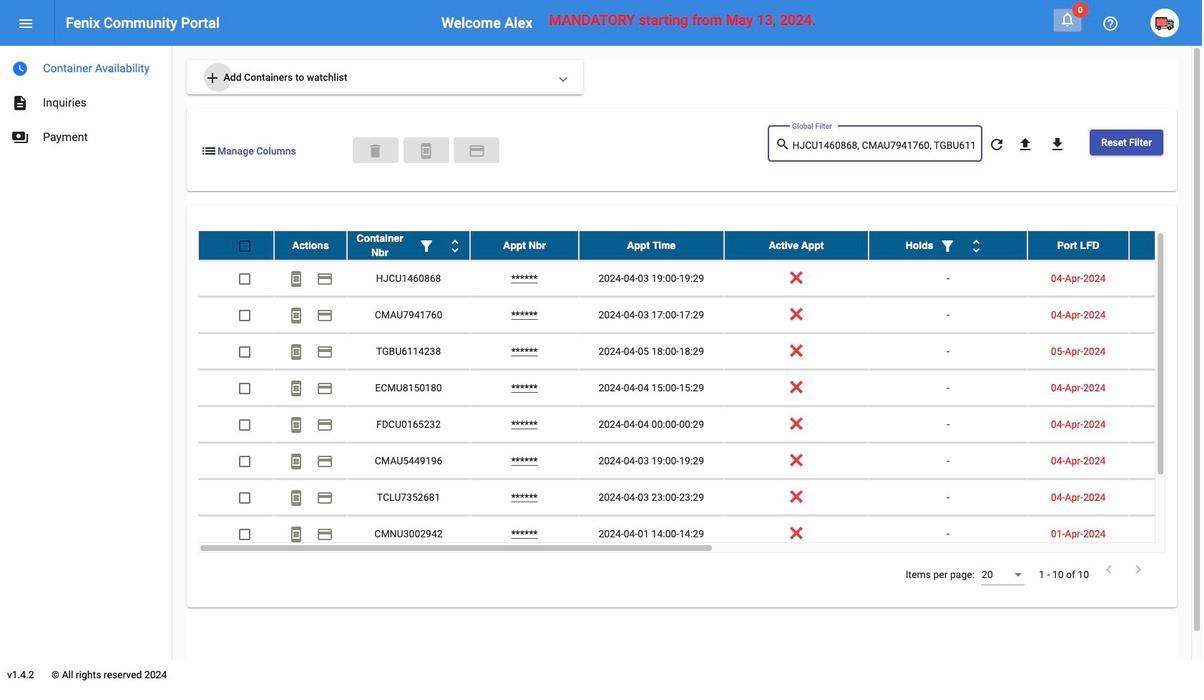 Task type: vqa. For each thing, say whether or not it's contained in the screenshot.
the HOLD,CTF-
no



Task type: describe. For each thing, give the bounding box(es) containing it.
6 column header from the left
[[869, 231, 1028, 260]]

5 column header from the left
[[724, 231, 869, 260]]

8 row from the top
[[198, 480, 1203, 516]]

2 cell from the top
[[1130, 297, 1203, 333]]

1 row from the top
[[198, 231, 1203, 261]]

7 cell from the top
[[1130, 480, 1203, 515]]

1 column header from the left
[[274, 231, 347, 260]]

7 row from the top
[[198, 443, 1203, 480]]

Global Watchlist Filter field
[[793, 140, 975, 152]]

4 column header from the left
[[579, 231, 724, 260]]

6 cell from the top
[[1130, 443, 1203, 479]]

5 cell from the top
[[1130, 407, 1203, 442]]

8 cell from the top
[[1130, 516, 1203, 552]]

4 cell from the top
[[1130, 370, 1203, 406]]



Task type: locate. For each thing, give the bounding box(es) containing it.
no color image
[[1102, 15, 1120, 32], [11, 60, 29, 77], [11, 129, 29, 146], [776, 136, 793, 153], [1049, 136, 1067, 153], [418, 142, 435, 160], [418, 238, 435, 255], [940, 238, 957, 255], [288, 307, 305, 325], [316, 307, 334, 325], [316, 380, 334, 398], [316, 417, 334, 434], [316, 490, 334, 507], [1101, 561, 1118, 578], [1130, 561, 1147, 578]]

8 column header from the left
[[1130, 231, 1203, 260]]

1 cell from the top
[[1130, 261, 1203, 296]]

cell
[[1130, 261, 1203, 296], [1130, 297, 1203, 333], [1130, 334, 1203, 369], [1130, 370, 1203, 406], [1130, 407, 1203, 442], [1130, 443, 1203, 479], [1130, 480, 1203, 515], [1130, 516, 1203, 552]]

row
[[198, 231, 1203, 261], [198, 261, 1203, 297], [198, 297, 1203, 334], [198, 334, 1203, 370], [198, 370, 1203, 407], [198, 407, 1203, 443], [198, 443, 1203, 480], [198, 480, 1203, 516], [198, 516, 1203, 553]]

navigation
[[0, 46, 172, 155]]

no color image
[[1059, 11, 1077, 28], [17, 15, 34, 32], [204, 70, 221, 87], [11, 94, 29, 112], [989, 136, 1006, 153], [1017, 136, 1034, 153], [200, 142, 218, 160], [468, 142, 486, 160], [447, 238, 464, 255], [968, 238, 985, 255], [288, 271, 305, 288], [316, 271, 334, 288], [288, 344, 305, 361], [316, 344, 334, 361], [288, 380, 305, 398], [288, 417, 305, 434], [288, 453, 305, 471], [316, 453, 334, 471], [288, 490, 305, 507], [288, 526, 305, 544], [316, 526, 334, 544]]

9 row from the top
[[198, 516, 1203, 553]]

6 row from the top
[[198, 407, 1203, 443]]

7 column header from the left
[[1028, 231, 1130, 260]]

2 column header from the left
[[347, 231, 470, 260]]

grid
[[198, 231, 1203, 553]]

3 cell from the top
[[1130, 334, 1203, 369]]

3 row from the top
[[198, 297, 1203, 334]]

4 row from the top
[[198, 334, 1203, 370]]

3 column header from the left
[[470, 231, 579, 260]]

2 row from the top
[[198, 261, 1203, 297]]

5 row from the top
[[198, 370, 1203, 407]]

delete image
[[367, 142, 384, 160]]

column header
[[274, 231, 347, 260], [347, 231, 470, 260], [470, 231, 579, 260], [579, 231, 724, 260], [724, 231, 869, 260], [869, 231, 1028, 260], [1028, 231, 1130, 260], [1130, 231, 1203, 260]]



